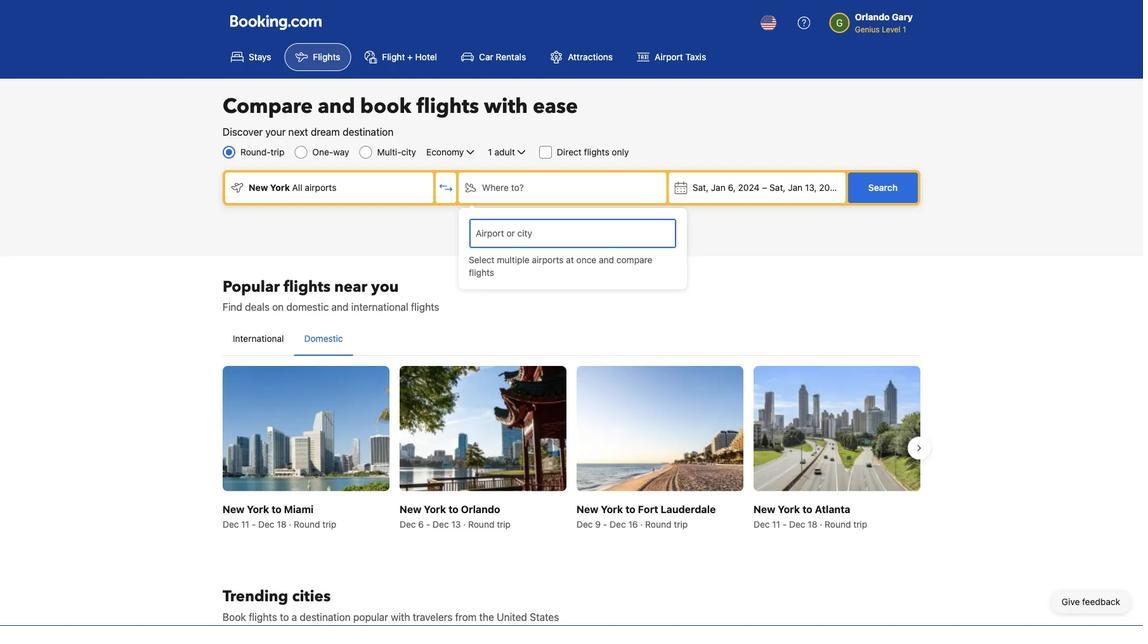 Task type: vqa. For each thing, say whether or not it's contained in the screenshot.
ease at top
yes



Task type: describe. For each thing, give the bounding box(es) containing it.
atlanta
[[815, 503, 851, 515]]

new york to orlando image
[[400, 366, 567, 491]]

9
[[595, 519, 601, 529]]

16
[[629, 519, 638, 529]]

new york to atlanta dec 11 - dec 18 · round trip
[[754, 503, 868, 529]]

· for new york to orlando
[[463, 519, 466, 529]]

and inside select multiple airports at once and compare flights
[[599, 255, 614, 265]]

popular flights near you find deals on domestic and international flights
[[223, 276, 440, 313]]

feedback
[[1083, 597, 1121, 607]]

1 adult
[[488, 147, 515, 157]]

flight + hotel
[[382, 52, 437, 62]]

popular
[[223, 276, 280, 297]]

flight + hotel link
[[354, 43, 448, 71]]

from
[[455, 611, 477, 623]]

· inside new york to fort lauderdale dec 9 - dec 16 · round trip
[[641, 519, 643, 529]]

3 dec from the left
[[400, 519, 416, 529]]

flight
[[382, 52, 405, 62]]

flights inside compare and book flights with ease discover your next dream destination
[[417, 93, 479, 120]]

adult
[[495, 147, 515, 157]]

to for atlanta
[[803, 503, 813, 515]]

domestic button
[[294, 322, 353, 355]]

at
[[566, 255, 574, 265]]

lauderdale
[[661, 503, 716, 515]]

new york to miami image
[[223, 366, 390, 491]]

your
[[265, 126, 286, 138]]

0 horizontal spatial airports
[[305, 182, 337, 193]]

18 for miami
[[277, 519, 287, 529]]

flights left only
[[584, 147, 610, 157]]

· for new york to miami
[[289, 519, 291, 529]]

and inside compare and book flights with ease discover your next dream destination
[[318, 93, 355, 120]]

- for new york to miami
[[252, 519, 256, 529]]

and inside "popular flights near you find deals on domestic and international flights"
[[332, 301, 349, 313]]

international
[[233, 333, 284, 344]]

flights
[[313, 52, 340, 62]]

trending
[[223, 586, 288, 607]]

where to? button
[[459, 173, 667, 203]]

flights link
[[285, 43, 351, 71]]

york for airports
[[270, 182, 290, 193]]

airports inside select multiple airports at once and compare flights
[[532, 255, 564, 265]]

states
[[530, 611, 559, 623]]

fort
[[638, 503, 659, 515]]

book
[[360, 93, 411, 120]]

attractions link
[[540, 43, 624, 71]]

round-
[[241, 147, 271, 157]]

discover
[[223, 126, 263, 138]]

+
[[408, 52, 413, 62]]

- for new york to orlando
[[426, 519, 430, 529]]

sat, jan 6, 2024 – sat, jan 13, 2024
[[693, 182, 841, 193]]

miami
[[284, 503, 314, 515]]

once
[[577, 255, 597, 265]]

cities
[[292, 586, 331, 607]]

to for fort
[[626, 503, 636, 515]]

new for new york to miami
[[223, 503, 245, 515]]

york for orlando
[[424, 503, 446, 515]]

trending cities book flights to a destination popular with travelers from the united states
[[223, 586, 559, 623]]

one-
[[312, 147, 333, 157]]

flights inside "trending cities book flights to a destination popular with travelers from the united states"
[[249, 611, 277, 623]]

international
[[351, 301, 408, 313]]

to for orlando
[[449, 503, 459, 515]]

new york to orlando dec 6 - dec 13 · round trip
[[400, 503, 511, 529]]

flights inside select multiple airports at once and compare flights
[[469, 267, 494, 278]]

new york to atlanta image
[[754, 366, 921, 491]]

hotel
[[415, 52, 437, 62]]

round for new york to atlanta
[[825, 519, 851, 529]]

stays link
[[220, 43, 282, 71]]

next
[[288, 126, 308, 138]]

6 dec from the left
[[610, 519, 626, 529]]

car rentals link
[[451, 43, 537, 71]]

york for atlanta
[[778, 503, 800, 515]]

trip for new york to miami
[[323, 519, 336, 529]]

give feedback
[[1062, 597, 1121, 607]]

compare and book flights with ease discover your next dream destination
[[223, 93, 578, 138]]

domestic
[[286, 301, 329, 313]]

rentals
[[496, 52, 526, 62]]

find
[[223, 301, 242, 313]]

–
[[762, 182, 767, 193]]

city
[[401, 147, 416, 157]]

1 inside orlando gary genius level 1
[[903, 25, 907, 34]]

orlando inside 'new york to orlando dec 6 - dec 13 · round trip'
[[461, 503, 500, 515]]

18 for atlanta
[[808, 519, 818, 529]]

1 jan from the left
[[711, 182, 726, 193]]

7 dec from the left
[[754, 519, 770, 529]]

you
[[371, 276, 399, 297]]

5 dec from the left
[[577, 519, 593, 529]]

orlando inside orlando gary genius level 1
[[855, 12, 890, 22]]

taxis
[[686, 52, 706, 62]]

search button
[[848, 173, 918, 203]]

flights up domestic
[[284, 276, 331, 297]]

round inside new york to fort lauderdale dec 9 - dec 16 · round trip
[[645, 519, 672, 529]]

popular
[[353, 611, 388, 623]]

airport taxis link
[[626, 43, 717, 71]]

with inside compare and book flights with ease discover your next dream destination
[[484, 93, 528, 120]]

tab list containing international
[[223, 322, 921, 357]]

6,
[[728, 182, 736, 193]]

united
[[497, 611, 527, 623]]

2 dec from the left
[[258, 519, 275, 529]]

· for new york to atlanta
[[820, 519, 823, 529]]



Task type: locate. For each thing, give the bounding box(es) containing it.
round for new york to orlando
[[468, 519, 495, 529]]

· inside new york to miami dec 11 - dec 18 · round trip
[[289, 519, 291, 529]]

york for fort
[[601, 503, 623, 515]]

3 round from the left
[[645, 519, 672, 529]]

to inside the new york to atlanta dec 11 - dec 18 · round trip
[[803, 503, 813, 515]]

trip for new york to atlanta
[[854, 519, 868, 529]]

trip inside new york to fort lauderdale dec 9 - dec 16 · round trip
[[674, 519, 688, 529]]

compare
[[617, 255, 653, 265]]

sat,
[[693, 182, 709, 193], [770, 182, 786, 193]]

york inside the new york to atlanta dec 11 - dec 18 · round trip
[[778, 503, 800, 515]]

1 vertical spatial and
[[599, 255, 614, 265]]

to up 16
[[626, 503, 636, 515]]

deals
[[245, 301, 270, 313]]

2 11 from the left
[[773, 519, 781, 529]]

region containing new york to miami
[[213, 361, 931, 536]]

0 horizontal spatial orlando
[[461, 503, 500, 515]]

york inside new york to fort lauderdale dec 9 - dec 16 · round trip
[[601, 503, 623, 515]]

round inside the new york to atlanta dec 11 - dec 18 · round trip
[[825, 519, 851, 529]]

jan left 13, in the top right of the page
[[788, 182, 803, 193]]

travelers
[[413, 611, 453, 623]]

2 18 from the left
[[808, 519, 818, 529]]

- inside 'new york to orlando dec 6 - dec 13 · round trip'
[[426, 519, 430, 529]]

sat, right the –
[[770, 182, 786, 193]]

international button
[[223, 322, 294, 355]]

1 11 from the left
[[241, 519, 249, 529]]

· inside the new york to atlanta dec 11 - dec 18 · round trip
[[820, 519, 823, 529]]

11
[[241, 519, 249, 529], [773, 519, 781, 529]]

destination
[[343, 126, 394, 138], [300, 611, 351, 623]]

round down atlanta
[[825, 519, 851, 529]]

1 round from the left
[[294, 519, 320, 529]]

all
[[292, 182, 302, 193]]

round inside 'new york to orlando dec 6 - dec 13 · round trip'
[[468, 519, 495, 529]]

1 vertical spatial with
[[391, 611, 410, 623]]

to up 13 at bottom
[[449, 503, 459, 515]]

one-way
[[312, 147, 349, 157]]

11 for new york to atlanta
[[773, 519, 781, 529]]

destination up the multi- on the left of the page
[[343, 126, 394, 138]]

sat, jan 6, 2024 – sat, jan 13, 2024 button
[[669, 173, 846, 203]]

new york all airports
[[249, 182, 337, 193]]

1 horizontal spatial jan
[[788, 182, 803, 193]]

-
[[252, 519, 256, 529], [426, 519, 430, 529], [603, 519, 608, 529], [783, 519, 787, 529]]

with up adult
[[484, 93, 528, 120]]

flights
[[417, 93, 479, 120], [584, 147, 610, 157], [469, 267, 494, 278], [284, 276, 331, 297], [411, 301, 440, 313], [249, 611, 277, 623]]

0 vertical spatial 1
[[903, 25, 907, 34]]

new inside new york to miami dec 11 - dec 18 · round trip
[[223, 503, 245, 515]]

car rentals
[[479, 52, 526, 62]]

to left miami at left bottom
[[272, 503, 282, 515]]

and
[[318, 93, 355, 120], [599, 255, 614, 265], [332, 301, 349, 313]]

1 inside dropdown button
[[488, 147, 492, 157]]

to inside new york to miami dec 11 - dec 18 · round trip
[[272, 503, 282, 515]]

- inside new york to fort lauderdale dec 9 - dec 16 · round trip
[[603, 519, 608, 529]]

18 down atlanta
[[808, 519, 818, 529]]

multi-
[[377, 147, 401, 157]]

round for new york to miami
[[294, 519, 320, 529]]

18
[[277, 519, 287, 529], [808, 519, 818, 529]]

0 horizontal spatial 11
[[241, 519, 249, 529]]

0 horizontal spatial 2024
[[738, 182, 760, 193]]

flights up economy at the left of page
[[417, 93, 479, 120]]

trip inside 'new york to orlando dec 6 - dec 13 · round trip'
[[497, 519, 511, 529]]

to left atlanta
[[803, 503, 813, 515]]

· down atlanta
[[820, 519, 823, 529]]

select multiple airports at once and compare flights
[[469, 255, 653, 278]]

0 horizontal spatial jan
[[711, 182, 726, 193]]

8 dec from the left
[[789, 519, 806, 529]]

jan
[[711, 182, 726, 193], [788, 182, 803, 193]]

1
[[903, 25, 907, 34], [488, 147, 492, 157]]

airports right 'all'
[[305, 182, 337, 193]]

- inside new york to miami dec 11 - dec 18 · round trip
[[252, 519, 256, 529]]

airport taxis
[[655, 52, 706, 62]]

new york to fort lauderdale dec 9 - dec 16 · round trip
[[577, 503, 716, 529]]

flights down select
[[469, 267, 494, 278]]

1 horizontal spatial 11
[[773, 519, 781, 529]]

· down miami at left bottom
[[289, 519, 291, 529]]

1 horizontal spatial airports
[[532, 255, 564, 265]]

stays
[[249, 52, 271, 62]]

york inside 'new york to orlando dec 6 - dec 13 · round trip'
[[424, 503, 446, 515]]

1 18 from the left
[[277, 519, 287, 529]]

to for miami
[[272, 503, 282, 515]]

give
[[1062, 597, 1080, 607]]

new inside 'new york to orlando dec 6 - dec 13 · round trip'
[[400, 503, 422, 515]]

direct
[[557, 147, 582, 157]]

18 inside the new york to atlanta dec 11 - dec 18 · round trip
[[808, 519, 818, 529]]

new
[[249, 182, 268, 193], [223, 503, 245, 515], [400, 503, 422, 515], [577, 503, 599, 515], [754, 503, 776, 515]]

1 horizontal spatial 18
[[808, 519, 818, 529]]

1 horizontal spatial 2024
[[819, 182, 841, 193]]

0 vertical spatial destination
[[343, 126, 394, 138]]

1 sat, from the left
[[693, 182, 709, 193]]

flights down trending
[[249, 611, 277, 623]]

1 down the 'gary'
[[903, 25, 907, 34]]

round down the fort
[[645, 519, 672, 529]]

round down miami at left bottom
[[294, 519, 320, 529]]

1 left adult
[[488, 147, 492, 157]]

1 vertical spatial orlando
[[461, 503, 500, 515]]

1 dec from the left
[[223, 519, 239, 529]]

tab list
[[223, 322, 921, 357]]

new for new york to fort lauderdale
[[577, 503, 599, 515]]

13,
[[805, 182, 817, 193]]

3 - from the left
[[603, 519, 608, 529]]

4 - from the left
[[783, 519, 787, 529]]

ease
[[533, 93, 578, 120]]

· inside 'new york to orlando dec 6 - dec 13 · round trip'
[[463, 519, 466, 529]]

11 inside new york to miami dec 11 - dec 18 · round trip
[[241, 519, 249, 529]]

4 dec from the left
[[433, 519, 449, 529]]

destination down cities
[[300, 611, 351, 623]]

- for new york to atlanta
[[783, 519, 787, 529]]

attractions
[[568, 52, 613, 62]]

to inside new york to fort lauderdale dec 9 - dec 16 · round trip
[[626, 503, 636, 515]]

2 · from the left
[[463, 519, 466, 529]]

domestic
[[304, 333, 343, 344]]

airport
[[655, 52, 683, 62]]

only
[[612, 147, 629, 157]]

a
[[292, 611, 297, 623]]

orlando
[[855, 12, 890, 22], [461, 503, 500, 515]]

where to?
[[482, 182, 524, 193]]

2024 right 13, in the top right of the page
[[819, 182, 841, 193]]

jan left 6,
[[711, 182, 726, 193]]

2024
[[738, 182, 760, 193], [819, 182, 841, 193]]

multiple
[[497, 255, 530, 265]]

flights right the international
[[411, 301, 440, 313]]

·
[[289, 519, 291, 529], [463, 519, 466, 529], [641, 519, 643, 529], [820, 519, 823, 529]]

search
[[869, 182, 898, 193]]

give feedback button
[[1052, 591, 1131, 614]]

airports
[[305, 182, 337, 193], [532, 255, 564, 265]]

0 horizontal spatial with
[[391, 611, 410, 623]]

6
[[418, 519, 424, 529]]

trip inside new york to miami dec 11 - dec 18 · round trip
[[323, 519, 336, 529]]

round-trip
[[241, 147, 285, 157]]

11 for new york to miami
[[241, 519, 249, 529]]

0 horizontal spatial sat,
[[693, 182, 709, 193]]

0 vertical spatial orlando
[[855, 12, 890, 22]]

dream
[[311, 126, 340, 138]]

new for new york
[[249, 182, 268, 193]]

car
[[479, 52, 494, 62]]

airports left "at"
[[532, 255, 564, 265]]

with right popular
[[391, 611, 410, 623]]

1 horizontal spatial sat,
[[770, 182, 786, 193]]

multi-city
[[377, 147, 416, 157]]

· right 13 at bottom
[[463, 519, 466, 529]]

region
[[213, 361, 931, 536]]

2 round from the left
[[468, 519, 495, 529]]

orlando gary genius level 1
[[855, 12, 913, 34]]

and right once
[[599, 255, 614, 265]]

where
[[482, 182, 509, 193]]

0 horizontal spatial 1
[[488, 147, 492, 157]]

booking.com logo image
[[230, 15, 322, 30], [230, 15, 322, 30]]

3 · from the left
[[641, 519, 643, 529]]

1 adult button
[[487, 145, 529, 160]]

york inside new york to miami dec 11 - dec 18 · round trip
[[247, 503, 269, 515]]

4 round from the left
[[825, 519, 851, 529]]

1 vertical spatial airports
[[532, 255, 564, 265]]

on
[[272, 301, 284, 313]]

2 sat, from the left
[[770, 182, 786, 193]]

direct flights only
[[557, 147, 629, 157]]

and up dream
[[318, 93, 355, 120]]

2 - from the left
[[426, 519, 430, 529]]

2024 left the –
[[738, 182, 760, 193]]

trip for new york to orlando
[[497, 519, 511, 529]]

new york to miami dec 11 - dec 18 · round trip
[[223, 503, 336, 529]]

to inside 'new york to orlando dec 6 - dec 13 · round trip'
[[449, 503, 459, 515]]

13
[[451, 519, 461, 529]]

2 jan from the left
[[788, 182, 803, 193]]

round inside new york to miami dec 11 - dec 18 · round trip
[[294, 519, 320, 529]]

sat, left 6,
[[693, 182, 709, 193]]

1 · from the left
[[289, 519, 291, 529]]

round right 13 at bottom
[[468, 519, 495, 529]]

with inside "trending cities book flights to a destination popular with travelers from the united states"
[[391, 611, 410, 623]]

destination inside compare and book flights with ease discover your next dream destination
[[343, 126, 394, 138]]

to inside "trending cities book flights to a destination popular with travelers from the united states"
[[280, 611, 289, 623]]

genius
[[855, 25, 880, 34]]

- inside the new york to atlanta dec 11 - dec 18 · round trip
[[783, 519, 787, 529]]

0 vertical spatial with
[[484, 93, 528, 120]]

new for new york to atlanta
[[754, 503, 776, 515]]

1 horizontal spatial 1
[[903, 25, 907, 34]]

the
[[479, 611, 494, 623]]

trip inside the new york to atlanta dec 11 - dec 18 · round trip
[[854, 519, 868, 529]]

york for miami
[[247, 503, 269, 515]]

destination inside "trending cities book flights to a destination popular with travelers from the united states"
[[300, 611, 351, 623]]

18 inside new york to miami dec 11 - dec 18 · round trip
[[277, 519, 287, 529]]

new inside the new york to atlanta dec 11 - dec 18 · round trip
[[754, 503, 776, 515]]

1 vertical spatial 1
[[488, 147, 492, 157]]

18 down miami at left bottom
[[277, 519, 287, 529]]

new inside new york to fort lauderdale dec 9 - dec 16 · round trip
[[577, 503, 599, 515]]

to left a
[[280, 611, 289, 623]]

Airport or city text field
[[475, 227, 671, 241]]

new york to fort lauderdale image
[[577, 366, 744, 491]]

1 horizontal spatial with
[[484, 93, 528, 120]]

0 vertical spatial airports
[[305, 182, 337, 193]]

2 2024 from the left
[[819, 182, 841, 193]]

· right 16
[[641, 519, 643, 529]]

gary
[[892, 12, 913, 22]]

select
[[469, 255, 495, 265]]

economy
[[426, 147, 464, 157]]

1 horizontal spatial orlando
[[855, 12, 890, 22]]

1 2024 from the left
[[738, 182, 760, 193]]

new for new york to orlando
[[400, 503, 422, 515]]

4 · from the left
[[820, 519, 823, 529]]

0 vertical spatial and
[[318, 93, 355, 120]]

book
[[223, 611, 246, 623]]

2 vertical spatial and
[[332, 301, 349, 313]]

near
[[334, 276, 367, 297]]

compare
[[223, 93, 313, 120]]

1 vertical spatial destination
[[300, 611, 351, 623]]

11 inside the new york to atlanta dec 11 - dec 18 · round trip
[[773, 519, 781, 529]]

and down near
[[332, 301, 349, 313]]

level
[[882, 25, 901, 34]]

1 - from the left
[[252, 519, 256, 529]]

0 horizontal spatial 18
[[277, 519, 287, 529]]

way
[[333, 147, 349, 157]]

dec
[[223, 519, 239, 529], [258, 519, 275, 529], [400, 519, 416, 529], [433, 519, 449, 529], [577, 519, 593, 529], [610, 519, 626, 529], [754, 519, 770, 529], [789, 519, 806, 529]]



